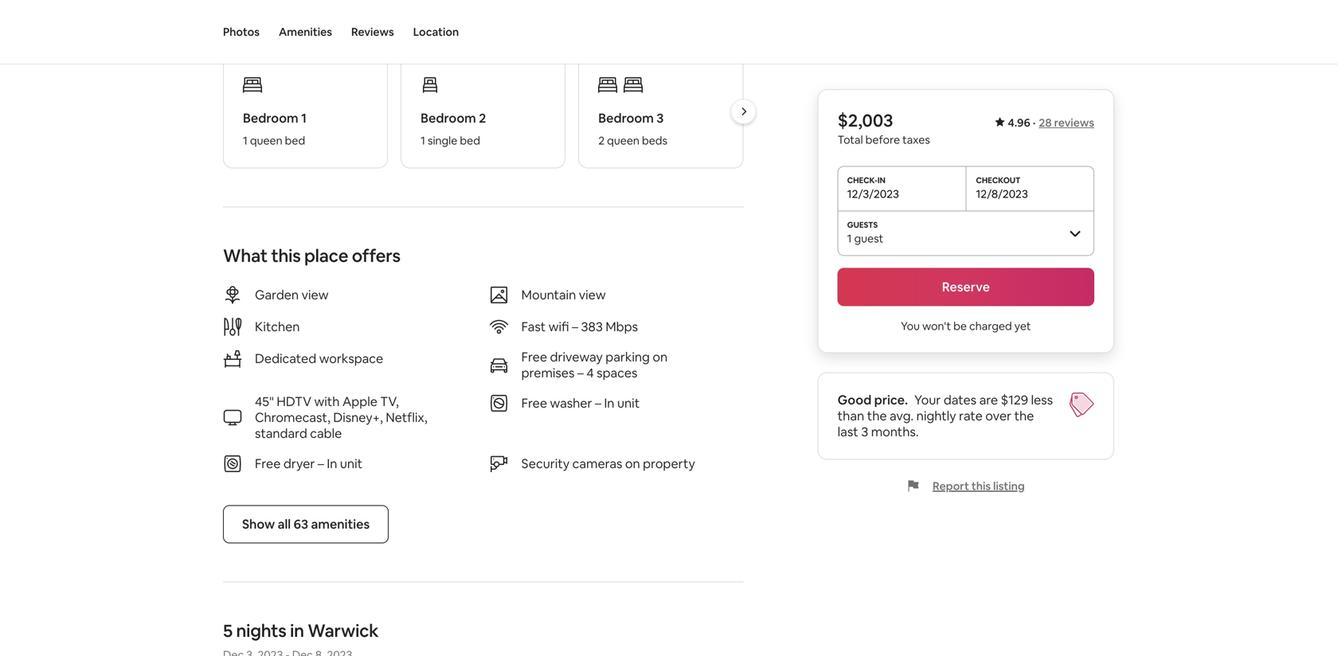 Task type: locate. For each thing, give the bounding box(es) containing it.
price.
[[874, 392, 908, 408]]

0 horizontal spatial 3
[[657, 110, 664, 126]]

$129
[[1001, 392, 1028, 408]]

– for fast wifi – 383 mbps
[[572, 319, 578, 335]]

0 horizontal spatial this
[[271, 244, 301, 267]]

this up garden view
[[271, 244, 301, 267]]

on right parking
[[653, 349, 668, 365]]

tv,
[[380, 393, 399, 410]]

0 horizontal spatial in
[[327, 456, 337, 472]]

all
[[278, 516, 291, 532]]

amenities button
[[279, 0, 332, 64]]

2 queen from the left
[[607, 133, 639, 148]]

1 horizontal spatial view
[[579, 287, 606, 303]]

location
[[413, 25, 459, 39]]

1 horizontal spatial 2
[[598, 133, 605, 148]]

listing
[[993, 479, 1025, 493]]

0 horizontal spatial the
[[867, 408, 887, 424]]

63
[[294, 516, 308, 532]]

cable
[[310, 425, 342, 442]]

0 horizontal spatial unit
[[340, 456, 363, 472]]

before
[[865, 133, 900, 147]]

bedroom inside bedroom 3 2 queen beds
[[598, 110, 654, 126]]

wifi
[[549, 319, 569, 335]]

free left dryer
[[255, 456, 281, 472]]

2 the from the left
[[1014, 408, 1034, 424]]

reserve button
[[838, 268, 1094, 306]]

chromecast,
[[255, 409, 330, 426]]

free down premises
[[521, 395, 547, 411]]

1 horizontal spatial bed
[[460, 133, 480, 148]]

dates
[[944, 392, 977, 408]]

1 vertical spatial free
[[521, 395, 547, 411]]

3 right last
[[861, 424, 868, 440]]

3
[[657, 110, 664, 126], [861, 424, 868, 440]]

2
[[479, 110, 486, 126], [598, 133, 605, 148]]

you won't be charged yet
[[901, 319, 1031, 333]]

in
[[604, 395, 614, 411], [327, 456, 337, 472]]

1 horizontal spatial this
[[972, 479, 991, 493]]

1 bed from the left
[[285, 133, 305, 148]]

1 queen from the left
[[250, 133, 282, 148]]

bedroom
[[243, 110, 298, 126], [421, 110, 476, 126], [598, 110, 654, 126]]

1 horizontal spatial queen
[[607, 133, 639, 148]]

property
[[643, 456, 695, 472]]

1 horizontal spatial on
[[653, 349, 668, 365]]

1 inside "bedroom 2 1 single bed"
[[421, 133, 425, 148]]

free down fast
[[521, 349, 547, 365]]

photos
[[223, 25, 260, 39]]

show all 63 amenities button
[[223, 505, 389, 544]]

2 horizontal spatial bedroom
[[598, 110, 654, 126]]

– left 4
[[577, 365, 584, 381]]

2 view from the left
[[579, 287, 606, 303]]

this left listing
[[972, 479, 991, 493]]

1 vertical spatial in
[[327, 456, 337, 472]]

offers
[[352, 244, 401, 267]]

you'll
[[281, 14, 322, 37]]

free inside free driveway parking on premises – 4 spaces
[[521, 349, 547, 365]]

0 horizontal spatial bedroom
[[243, 110, 298, 126]]

standard
[[255, 425, 307, 442]]

the left avg.
[[867, 408, 887, 424]]

1 vertical spatial on
[[625, 456, 640, 472]]

reviews button
[[351, 0, 394, 64]]

0 horizontal spatial 2
[[479, 110, 486, 126]]

0 horizontal spatial bed
[[285, 133, 305, 148]]

– right dryer
[[318, 456, 324, 472]]

view right the garden
[[302, 287, 329, 303]]

where you'll sleep
[[223, 14, 369, 37]]

5 nights in warwick
[[223, 620, 379, 642]]

unit for free washer – in unit
[[617, 395, 640, 411]]

free for free dryer – in unit
[[255, 456, 281, 472]]

$2,003
[[838, 109, 893, 132]]

in
[[290, 620, 304, 642]]

– right washer
[[595, 395, 601, 411]]

mountain view
[[521, 287, 606, 303]]

1
[[301, 110, 307, 126], [243, 133, 248, 148], [421, 133, 425, 148], [847, 231, 852, 246]]

with
[[314, 393, 340, 410]]

won't
[[922, 319, 951, 333]]

12/3/2023
[[847, 187, 899, 201]]

show
[[242, 516, 275, 532]]

location button
[[413, 0, 459, 64]]

on
[[653, 349, 668, 365], [625, 456, 640, 472]]

free
[[521, 349, 547, 365], [521, 395, 547, 411], [255, 456, 281, 472]]

bed inside "bedroom 2 1 single bed"
[[460, 133, 480, 148]]

queen inside bedroom 3 2 queen beds
[[607, 133, 639, 148]]

good
[[838, 392, 872, 408]]

0 vertical spatial this
[[271, 244, 301, 267]]

workspace
[[319, 350, 383, 367]]

0 horizontal spatial queen
[[250, 133, 282, 148]]

security
[[521, 456, 570, 472]]

1 horizontal spatial 3
[[861, 424, 868, 440]]

garden view
[[255, 287, 329, 303]]

the right over
[[1014, 408, 1034, 424]]

kitchen
[[255, 319, 300, 335]]

in down spaces
[[604, 395, 614, 411]]

bedroom inside bedroom 1 1 queen bed
[[243, 110, 298, 126]]

– right wifi
[[572, 319, 578, 335]]

2 vertical spatial free
[[255, 456, 281, 472]]

in for dryer
[[327, 456, 337, 472]]

bed for 2
[[460, 133, 480, 148]]

unit down cable
[[340, 456, 363, 472]]

2 bed from the left
[[460, 133, 480, 148]]

3 inside bedroom 3 2 queen beds
[[657, 110, 664, 126]]

45"
[[255, 393, 274, 410]]

3 up beds
[[657, 110, 664, 126]]

1 horizontal spatial unit
[[617, 395, 640, 411]]

be
[[954, 319, 967, 333]]

view up 383
[[579, 287, 606, 303]]

0 vertical spatial unit
[[617, 395, 640, 411]]

0 vertical spatial 2
[[479, 110, 486, 126]]

1 vertical spatial this
[[972, 479, 991, 493]]

the
[[867, 408, 887, 424], [1014, 408, 1034, 424]]

dedicated
[[255, 350, 316, 367]]

bed inside bedroom 1 1 queen bed
[[285, 133, 305, 148]]

1 vertical spatial 2
[[598, 133, 605, 148]]

where
[[223, 14, 277, 37]]

this
[[271, 244, 301, 267], [972, 479, 991, 493]]

good price.
[[838, 392, 908, 408]]

this for listing
[[972, 479, 991, 493]]

guest
[[854, 231, 884, 246]]

rate
[[959, 408, 983, 424]]

1 vertical spatial 3
[[861, 424, 868, 440]]

report this listing
[[933, 479, 1025, 493]]

1 bedroom from the left
[[243, 110, 298, 126]]

queen inside bedroom 1 1 queen bed
[[250, 133, 282, 148]]

taxes
[[902, 133, 930, 147]]

0 vertical spatial in
[[604, 395, 614, 411]]

unit down spaces
[[617, 395, 640, 411]]

next image
[[739, 107, 748, 116]]

0 vertical spatial free
[[521, 349, 547, 365]]

less
[[1031, 392, 1053, 408]]

single
[[428, 133, 457, 148]]

3 bedroom from the left
[[598, 110, 654, 126]]

bedroom for bedroom 3
[[598, 110, 654, 126]]

1 horizontal spatial in
[[604, 395, 614, 411]]

beds
[[642, 133, 667, 148]]

over
[[985, 408, 1012, 424]]

1 view from the left
[[302, 287, 329, 303]]

hdtv
[[277, 393, 311, 410]]

–
[[572, 319, 578, 335], [577, 365, 584, 381], [595, 395, 601, 411], [318, 456, 324, 472]]

0 vertical spatial on
[[653, 349, 668, 365]]

1 guest button
[[838, 211, 1094, 255]]

in down cable
[[327, 456, 337, 472]]

2 bedroom from the left
[[421, 110, 476, 126]]

netflix,
[[386, 409, 427, 426]]

1 vertical spatial unit
[[340, 456, 363, 472]]

mbps
[[606, 319, 638, 335]]

1 horizontal spatial bedroom
[[421, 110, 476, 126]]

premises
[[521, 365, 575, 381]]

unit
[[617, 395, 640, 411], [340, 456, 363, 472]]

spaces
[[597, 365, 638, 381]]

1 horizontal spatial the
[[1014, 408, 1034, 424]]

view
[[302, 287, 329, 303], [579, 287, 606, 303]]

0 vertical spatial 3
[[657, 110, 664, 126]]

0 horizontal spatial on
[[625, 456, 640, 472]]

in for washer
[[604, 395, 614, 411]]

on right cameras
[[625, 456, 640, 472]]

0 horizontal spatial view
[[302, 287, 329, 303]]

sleep
[[326, 14, 369, 37]]

nightly
[[917, 408, 956, 424]]

are
[[979, 392, 998, 408]]

queen for bedroom 3
[[607, 133, 639, 148]]

this for place
[[271, 244, 301, 267]]

bedroom inside "bedroom 2 1 single bed"
[[421, 110, 476, 126]]



Task type: vqa. For each thing, say whether or not it's contained in the screenshot.
'Months.'
yes



Task type: describe. For each thing, give the bounding box(es) containing it.
on inside free driveway parking on premises – 4 spaces
[[653, 349, 668, 365]]

cameras
[[572, 456, 622, 472]]

queen for bedroom 1
[[250, 133, 282, 148]]

1 inside dropdown button
[[847, 231, 852, 246]]

free for free driveway parking on premises – 4 spaces
[[521, 349, 547, 365]]

washer
[[550, 395, 592, 411]]

12/8/2023
[[976, 187, 1028, 201]]

bed for 1
[[285, 133, 305, 148]]

4.96 · 28 reviews
[[1008, 115, 1094, 130]]

show all 63 amenities
[[242, 516, 370, 532]]

last
[[838, 424, 858, 440]]

yet
[[1014, 319, 1031, 333]]

nights
[[236, 620, 286, 642]]

charged
[[969, 319, 1012, 333]]

your dates are $129 less than the avg. nightly rate over the last 3 months.
[[838, 392, 1053, 440]]

place
[[304, 244, 348, 267]]

383
[[581, 319, 603, 335]]

bedroom for bedroom 1
[[243, 110, 298, 126]]

2 inside "bedroom 2 1 single bed"
[[479, 110, 486, 126]]

amenities
[[311, 516, 370, 532]]

your
[[914, 392, 941, 408]]

bedroom 1 1 queen bed
[[243, 110, 307, 148]]

mountain
[[521, 287, 576, 303]]

security cameras on property
[[521, 456, 695, 472]]

– for free washer – in unit
[[595, 395, 601, 411]]

4.96
[[1008, 115, 1030, 130]]

driveway
[[550, 349, 603, 365]]

report
[[933, 479, 969, 493]]

view for garden view
[[302, 287, 329, 303]]

avg.
[[890, 408, 914, 424]]

amenities
[[279, 25, 332, 39]]

report this listing button
[[907, 479, 1025, 493]]

parking
[[606, 349, 650, 365]]

3 inside your dates are $129 less than the avg. nightly rate over the last 3 months.
[[861, 424, 868, 440]]

apple
[[342, 393, 377, 410]]

disney+,
[[333, 409, 383, 426]]

dryer
[[283, 456, 315, 472]]

reviews
[[1054, 115, 1094, 130]]

unit for free dryer – in unit
[[340, 456, 363, 472]]

photos button
[[223, 0, 260, 64]]

– inside free driveway parking on premises – 4 spaces
[[577, 365, 584, 381]]

what
[[223, 244, 268, 267]]

dedicated workspace
[[255, 350, 383, 367]]

bedroom 3 2 queen beds
[[598, 110, 667, 148]]

total
[[838, 133, 863, 147]]

bedroom 2 1 single bed
[[421, 110, 486, 148]]

what this place offers
[[223, 244, 401, 267]]

warwick
[[308, 620, 379, 642]]

free for free washer – in unit
[[521, 395, 547, 411]]

fast
[[521, 319, 546, 335]]

28 reviews button
[[1039, 115, 1094, 130]]

$2,003 total before taxes
[[838, 109, 930, 147]]

– for free dryer – in unit
[[318, 456, 324, 472]]

reviews
[[351, 25, 394, 39]]

2 inside bedroom 3 2 queen beds
[[598, 133, 605, 148]]

view for mountain view
[[579, 287, 606, 303]]

free dryer – in unit
[[255, 456, 363, 472]]

4
[[587, 365, 594, 381]]

free washer – in unit
[[521, 395, 640, 411]]

1 the from the left
[[867, 408, 887, 424]]

fast wifi – 383 mbps
[[521, 319, 638, 335]]

free driveway parking on premises – 4 spaces
[[521, 349, 668, 381]]

garden
[[255, 287, 299, 303]]

bedroom for bedroom 2
[[421, 110, 476, 126]]

than
[[838, 408, 864, 424]]

1 guest
[[847, 231, 884, 246]]

you
[[901, 319, 920, 333]]

45" hdtv with apple tv, chromecast, disney+, netflix, standard cable
[[255, 393, 427, 442]]

months.
[[871, 424, 919, 440]]

28
[[1039, 115, 1052, 130]]



